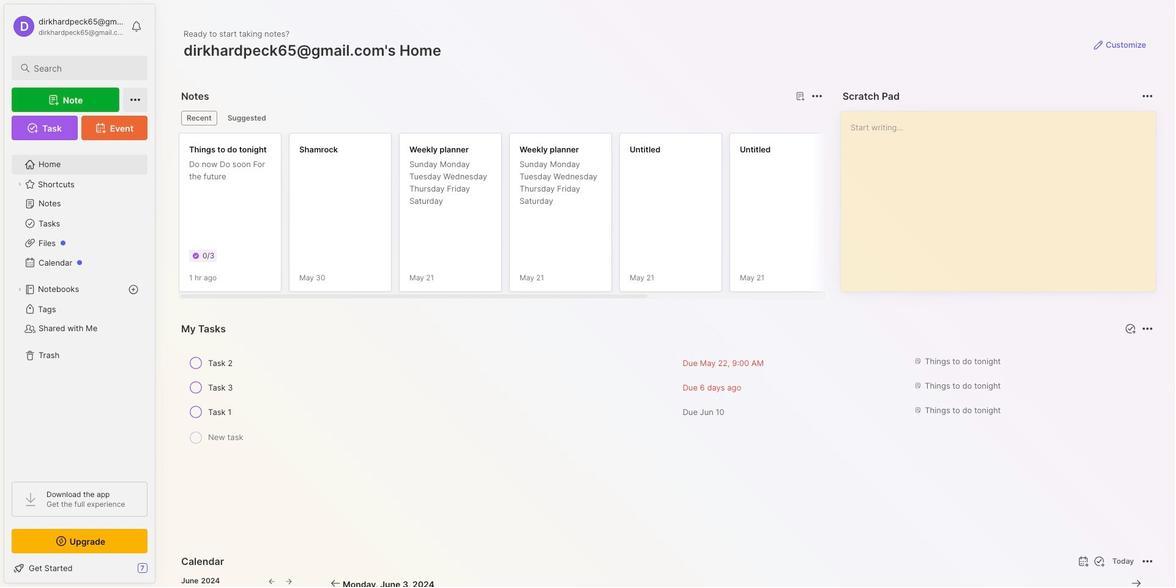 Task type: vqa. For each thing, say whether or not it's contained in the screenshot.
Search Box
yes



Task type: describe. For each thing, give the bounding box(es) containing it.
1 more actions image from the left
[[810, 89, 824, 103]]

Account field
[[12, 14, 125, 39]]

1 more actions field from the left
[[809, 88, 826, 105]]

expand notebooks image
[[16, 286, 23, 293]]

2 more actions field from the left
[[1139, 88, 1156, 105]]

June field
[[179, 576, 199, 586]]

2024 field
[[199, 576, 220, 586]]

1 tab from the left
[[181, 111, 217, 126]]

click to collapse image
[[155, 564, 164, 579]]



Task type: locate. For each thing, give the bounding box(es) containing it.
row group
[[179, 133, 1060, 299], [179, 351, 1156, 455]]

More actions field
[[809, 88, 826, 105], [1139, 88, 1156, 105]]

tab
[[181, 111, 217, 126], [222, 111, 272, 126]]

more actions image
[[810, 89, 824, 103], [1141, 89, 1155, 103]]

0 horizontal spatial more actions field
[[809, 88, 826, 105]]

2 row group from the top
[[179, 351, 1156, 455]]

0 horizontal spatial new task image
[[1093, 555, 1105, 568]]

new task image
[[1125, 323, 1137, 335], [1093, 555, 1105, 568]]

None search field
[[34, 61, 137, 75]]

1 row group from the top
[[179, 133, 1060, 299]]

1 horizontal spatial more actions field
[[1139, 88, 1156, 105]]

1 vertical spatial new task image
[[1093, 555, 1105, 568]]

Start writing… text field
[[851, 111, 1155, 282]]

main element
[[0, 0, 159, 587]]

1 horizontal spatial more actions image
[[1141, 89, 1155, 103]]

0 vertical spatial row group
[[179, 133, 1060, 299]]

0 horizontal spatial tab
[[181, 111, 217, 126]]

1 horizontal spatial tab
[[222, 111, 272, 126]]

0 vertical spatial new task image
[[1125, 323, 1137, 335]]

1 vertical spatial row group
[[179, 351, 1156, 455]]

Help and Learning task checklist field
[[4, 558, 155, 578]]

tree inside the main element
[[4, 148, 155, 471]]

2 tab from the left
[[222, 111, 272, 126]]

new evernote calendar event image
[[1076, 554, 1091, 569]]

none search field inside the main element
[[34, 61, 137, 75]]

0 horizontal spatial more actions image
[[810, 89, 824, 103]]

Search text field
[[34, 62, 137, 74]]

tab list
[[181, 111, 821, 126]]

1 horizontal spatial new task image
[[1125, 323, 1137, 335]]

tree
[[4, 148, 155, 471]]

2 more actions image from the left
[[1141, 89, 1155, 103]]



